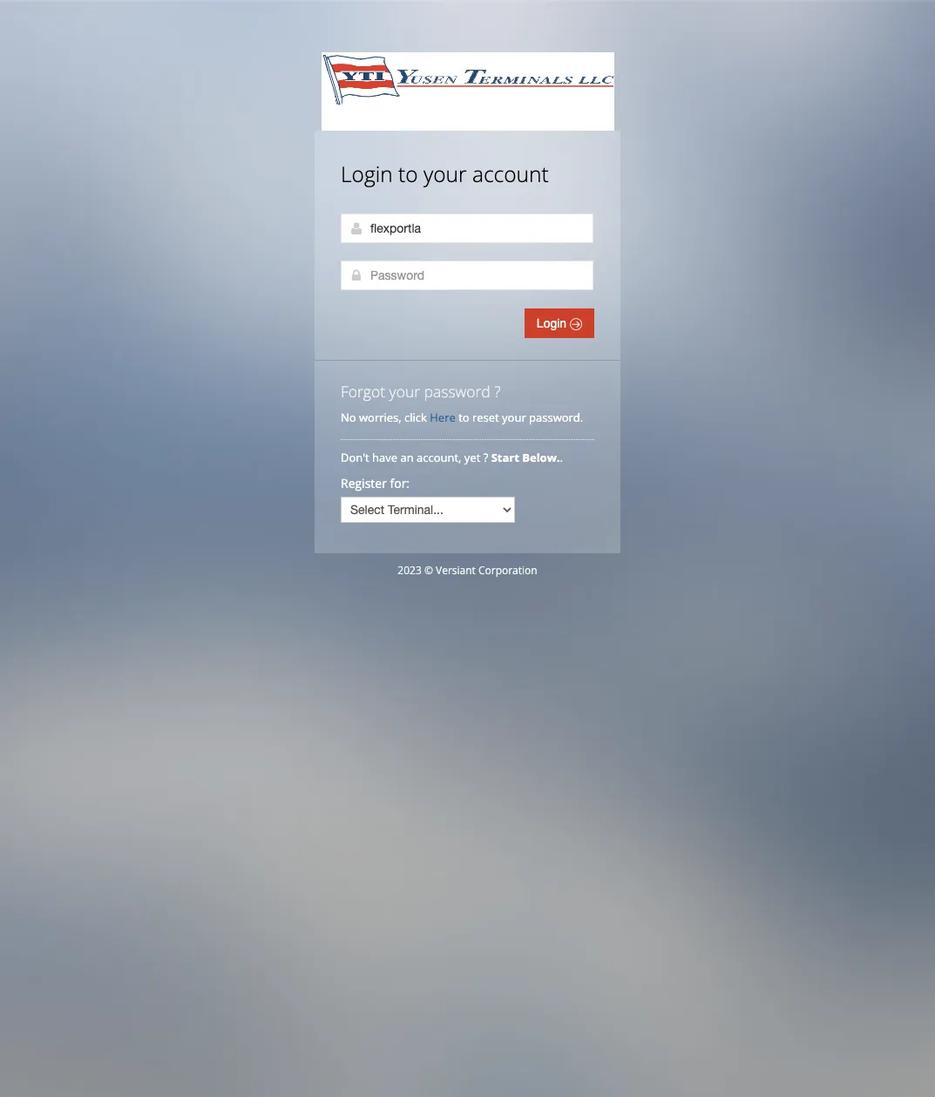 Task type: locate. For each thing, give the bounding box(es) containing it.
lock image
[[350, 269, 364, 282]]

forgot your password ? no worries, click here to reset your password.
[[341, 381, 583, 425]]

2 horizontal spatial your
[[502, 410, 526, 425]]

account
[[472, 160, 549, 188]]

your up click
[[389, 381, 420, 402]]

? inside forgot your password ? no worries, click here to reset your password.
[[495, 381, 501, 402]]

©
[[425, 563, 433, 578]]

Username text field
[[341, 214, 594, 243]]

login inside button
[[537, 316, 570, 330]]

an
[[401, 450, 414, 466]]

1 vertical spatial login
[[537, 316, 570, 330]]

0 horizontal spatial ?
[[484, 450, 488, 466]]

login for login
[[537, 316, 570, 330]]

to up "username" text box
[[398, 160, 418, 188]]

for:
[[390, 475, 410, 492]]

0 vertical spatial login
[[341, 160, 393, 188]]

?
[[495, 381, 501, 402], [484, 450, 488, 466]]

your
[[424, 160, 467, 188], [389, 381, 420, 402], [502, 410, 526, 425]]

to right here
[[459, 410, 470, 425]]

? up the reset
[[495, 381, 501, 402]]

? right yet
[[484, 450, 488, 466]]

to
[[398, 160, 418, 188], [459, 410, 470, 425]]

login for login to your account
[[341, 160, 393, 188]]

0 vertical spatial ?
[[495, 381, 501, 402]]

worries,
[[359, 410, 402, 425]]

yet
[[465, 450, 481, 466]]

1 vertical spatial ?
[[484, 450, 488, 466]]

2023
[[398, 563, 422, 578]]

register for:
[[341, 475, 410, 492]]

1 horizontal spatial ?
[[495, 381, 501, 402]]

.
[[560, 450, 563, 466]]

0 horizontal spatial to
[[398, 160, 418, 188]]

have
[[372, 450, 398, 466]]

1 horizontal spatial your
[[424, 160, 467, 188]]

2023 © versiant corporation
[[398, 563, 538, 578]]

1 vertical spatial to
[[459, 410, 470, 425]]

1 horizontal spatial to
[[459, 410, 470, 425]]

your up "username" text box
[[424, 160, 467, 188]]

don't
[[341, 450, 369, 466]]

1 vertical spatial your
[[389, 381, 420, 402]]

1 horizontal spatial login
[[537, 316, 570, 330]]

login
[[341, 160, 393, 188], [537, 316, 570, 330]]

user image
[[350, 221, 364, 235]]

password.
[[529, 410, 583, 425]]

0 vertical spatial to
[[398, 160, 418, 188]]

0 horizontal spatial login
[[341, 160, 393, 188]]

your right the reset
[[502, 410, 526, 425]]



Task type: describe. For each thing, give the bounding box(es) containing it.
to inside forgot your password ? no worries, click here to reset your password.
[[459, 410, 470, 425]]

no
[[341, 410, 356, 425]]

start
[[491, 450, 520, 466]]

2 vertical spatial your
[[502, 410, 526, 425]]

login to your account
[[341, 160, 549, 188]]

corporation
[[479, 563, 538, 578]]

swapright image
[[570, 318, 582, 330]]

here link
[[430, 410, 456, 425]]

versiant
[[436, 563, 476, 578]]

don't have an account, yet ? start below. .
[[341, 450, 566, 466]]

0 vertical spatial your
[[424, 160, 467, 188]]

Password password field
[[341, 261, 594, 290]]

forgot
[[341, 381, 385, 402]]

password
[[424, 381, 491, 402]]

account,
[[417, 450, 462, 466]]

here
[[430, 410, 456, 425]]

login button
[[525, 309, 595, 338]]

click
[[405, 410, 427, 425]]

reset
[[473, 410, 499, 425]]

below.
[[522, 450, 560, 466]]

register
[[341, 475, 387, 492]]

0 horizontal spatial your
[[389, 381, 420, 402]]



